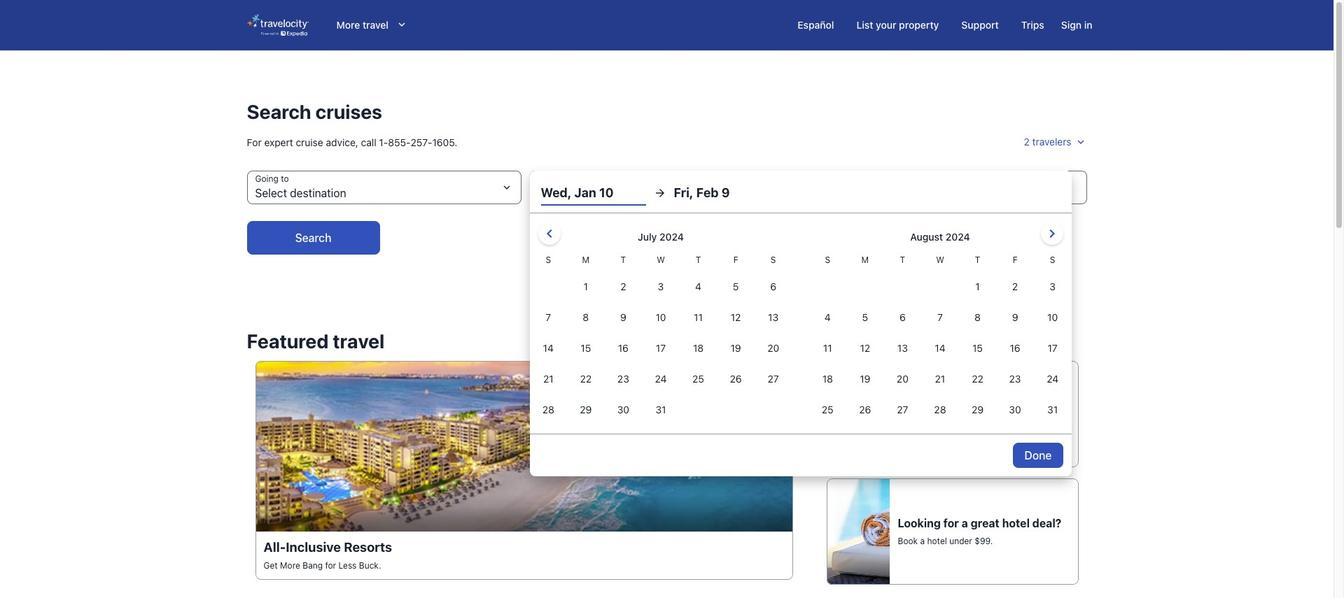 Task type: locate. For each thing, give the bounding box(es) containing it.
more travel
[[336, 19, 389, 31]]

for left less
[[325, 561, 336, 571]]

main content
[[0, 50, 1334, 599]]

w down july 2024
[[657, 255, 665, 265]]

done button
[[1013, 443, 1063, 468]]

0 vertical spatial search
[[247, 100, 311, 123]]

in
[[1084, 19, 1093, 31]]

1 horizontal spatial 2024
[[946, 231, 970, 243]]

search for search
[[295, 232, 331, 244]]

2024 for august 2024
[[946, 231, 970, 243]]

sign in
[[1061, 19, 1093, 31]]

on right sail at the bottom right of the page
[[940, 394, 954, 407]]

10 right the wed,
[[581, 187, 593, 200]]

travel for more travel
[[363, 19, 389, 31]]

fri, feb 9 button
[[674, 181, 779, 206]]

support
[[962, 19, 999, 31]]

advice,
[[326, 137, 358, 148]]

0 horizontal spatial 2024
[[660, 231, 684, 243]]

amazing
[[917, 413, 950, 424]]

on up and
[[976, 413, 986, 424]]

10 right jan 10
[[599, 186, 614, 200]]

0 horizontal spatial 10
[[581, 187, 593, 200]]

t
[[621, 255, 626, 265], [696, 255, 701, 265], [900, 255, 905, 265], [975, 255, 980, 265]]

on
[[940, 394, 954, 407], [976, 413, 986, 424]]

1 f from the left
[[734, 255, 738, 265]]

july
[[638, 231, 657, 243]]

for up under
[[944, 517, 959, 530]]

1 vertical spatial for
[[325, 561, 336, 571]]

beyond.
[[986, 424, 1018, 435]]

the
[[1034, 413, 1047, 424]]

w for august
[[936, 255, 944, 265]]

2 s from the left
[[771, 255, 776, 265]]

1 t from the left
[[621, 255, 626, 265]]

set sail on a whim find amazing deals on voyages to the bahamas, mexico and beyond.
[[898, 394, 1047, 435]]

jan
[[574, 186, 596, 200], [560, 187, 579, 200]]

for
[[944, 517, 959, 530], [325, 561, 336, 571]]

$99.
[[975, 536, 993, 547]]

for expert cruise advice, call 1-855-257-1605.
[[247, 137, 457, 148]]

0 horizontal spatial m
[[582, 255, 590, 265]]

2 travelers
[[1024, 136, 1072, 148]]

july 2024
[[638, 231, 684, 243]]

cruises
[[315, 100, 382, 123]]

0 vertical spatial for
[[944, 517, 959, 530]]

2024 right july
[[660, 231, 684, 243]]

1 vertical spatial search
[[295, 232, 331, 244]]

1 horizontal spatial f
[[1013, 255, 1018, 265]]

0 horizontal spatial for
[[325, 561, 336, 571]]

2 vertical spatial a
[[920, 536, 925, 547]]

jan 10 button
[[530, 171, 804, 204]]

whim
[[965, 394, 995, 407]]

1 m from the left
[[582, 255, 590, 265]]

hotel
[[1002, 517, 1030, 530], [927, 536, 947, 547]]

257-
[[411, 137, 432, 148]]

3 t from the left
[[900, 255, 905, 265]]

list your property
[[857, 19, 939, 31]]

f
[[734, 255, 738, 265], [1013, 255, 1018, 265]]

3 s from the left
[[825, 255, 830, 265]]

jan 10
[[560, 187, 593, 200]]

2 2024 from the left
[[946, 231, 970, 243]]

for inside all-inclusive resorts get more bang for less buck.
[[325, 561, 336, 571]]

wed,
[[541, 186, 572, 200]]

2 m from the left
[[862, 255, 869, 265]]

travel inside dropdown button
[[363, 19, 389, 31]]

2 w from the left
[[936, 255, 944, 265]]

1 horizontal spatial on
[[976, 413, 986, 424]]

10
[[599, 186, 614, 200], [581, 187, 593, 200]]

0 vertical spatial more
[[336, 19, 360, 31]]

1 vertical spatial more
[[280, 561, 300, 571]]

s
[[546, 255, 551, 265], [771, 255, 776, 265], [825, 255, 830, 265], [1050, 255, 1055, 265]]

more
[[336, 19, 360, 31], [280, 561, 300, 571]]

2024
[[660, 231, 684, 243], [946, 231, 970, 243]]

search
[[247, 100, 311, 123], [295, 232, 331, 244]]

travel
[[363, 19, 389, 31], [333, 330, 385, 353]]

bahamas,
[[898, 424, 937, 435]]

m
[[582, 255, 590, 265], [862, 255, 869, 265]]

1 horizontal spatial w
[[936, 255, 944, 265]]

1 horizontal spatial for
[[944, 517, 959, 530]]

2
[[1024, 136, 1030, 148]]

1 horizontal spatial more
[[336, 19, 360, 31]]

property
[[899, 19, 939, 31]]

resorts
[[344, 540, 392, 555]]

search inside button
[[295, 232, 331, 244]]

w down august 2024
[[936, 255, 944, 265]]

done
[[1025, 449, 1052, 462]]

1 horizontal spatial m
[[862, 255, 869, 265]]

more travel button
[[325, 13, 419, 38]]

a up deals
[[956, 394, 963, 407]]

0 horizontal spatial f
[[734, 255, 738, 265]]

2 travelers button
[[1024, 130, 1087, 155]]

next month image
[[1044, 225, 1060, 242]]

featured travel region
[[238, 322, 1095, 597]]

1 vertical spatial travel
[[333, 330, 385, 353]]

your
[[876, 19, 897, 31]]

call
[[361, 137, 376, 148]]

august 2024
[[910, 231, 970, 243]]

w
[[657, 255, 665, 265], [936, 255, 944, 265]]

a right book in the right bottom of the page
[[920, 536, 925, 547]]

0 horizontal spatial more
[[280, 561, 300, 571]]

set
[[898, 394, 916, 407]]

buck.
[[359, 561, 381, 571]]

2024 right the "august"
[[946, 231, 970, 243]]

m for august 2024
[[862, 255, 869, 265]]

a
[[956, 394, 963, 407], [962, 517, 968, 530], [920, 536, 925, 547]]

travel inside region
[[333, 330, 385, 353]]

0 vertical spatial a
[[956, 394, 963, 407]]

1 w from the left
[[657, 255, 665, 265]]

0 horizontal spatial hotel
[[927, 536, 947, 547]]

1 horizontal spatial hotel
[[1002, 517, 1030, 530]]

0 horizontal spatial w
[[657, 255, 665, 265]]

looking for a great hotel deal? book a hotel under $99.
[[898, 517, 1064, 547]]

0 vertical spatial on
[[940, 394, 954, 407]]

hotel left under
[[927, 536, 947, 547]]

español button
[[786, 13, 845, 38]]

0 vertical spatial travel
[[363, 19, 389, 31]]

a up under
[[962, 517, 968, 530]]

2 f from the left
[[1013, 255, 1018, 265]]

1 2024 from the left
[[660, 231, 684, 243]]

1-
[[379, 137, 388, 148]]

hotel right great
[[1002, 517, 1030, 530]]



Task type: describe. For each thing, give the bounding box(es) containing it.
855-
[[388, 137, 411, 148]]

inclusive
[[286, 540, 341, 555]]

more inside all-inclusive resorts get more bang for less buck.
[[280, 561, 300, 571]]

1 vertical spatial a
[[962, 517, 968, 530]]

support link
[[950, 13, 1010, 38]]

wed, jan 10
[[541, 186, 614, 200]]

all-inclusive resorts get more bang for less buck.
[[264, 540, 395, 571]]

find
[[898, 413, 915, 424]]

featured travel
[[247, 330, 385, 353]]

less
[[339, 561, 357, 571]]

and
[[969, 424, 984, 435]]

voyages
[[989, 413, 1021, 424]]

travelers
[[1032, 136, 1072, 148]]

1 vertical spatial hotel
[[927, 536, 947, 547]]

for
[[247, 137, 262, 148]]

deal?
[[1033, 517, 1062, 530]]

previous month image
[[541, 225, 558, 242]]

travel for featured travel
[[333, 330, 385, 353]]

sail
[[919, 394, 937, 407]]

for inside looking for a great hotel deal? book a hotel under $99.
[[944, 517, 959, 530]]

get
[[264, 561, 278, 571]]

fri,
[[674, 186, 693, 200]]

4 t from the left
[[975, 255, 980, 265]]

great
[[971, 517, 1000, 530]]

list
[[857, 19, 873, 31]]

trips
[[1021, 19, 1044, 31]]

9
[[722, 186, 730, 200]]

looking
[[898, 517, 941, 530]]

1605.
[[432, 137, 457, 148]]

main content containing search cruises
[[0, 50, 1334, 599]]

2 t from the left
[[696, 255, 701, 265]]

2024 for july 2024
[[660, 231, 684, 243]]

bang
[[303, 561, 323, 571]]

deals
[[953, 413, 974, 424]]

search cruises
[[247, 100, 382, 123]]

medium image
[[1074, 136, 1087, 148]]

trips link
[[1010, 13, 1056, 38]]

featured
[[247, 330, 329, 353]]

1 s from the left
[[546, 255, 551, 265]]

expert
[[264, 137, 293, 148]]

wed, jan 10 button
[[541, 181, 646, 206]]

search button
[[247, 221, 380, 255]]

more inside dropdown button
[[336, 19, 360, 31]]

list your property link
[[845, 13, 950, 38]]

feb
[[696, 186, 719, 200]]

august
[[910, 231, 943, 243]]

a inside the set sail on a whim find amazing deals on voyages to the bahamas, mexico and beyond.
[[956, 394, 963, 407]]

under
[[949, 536, 972, 547]]

0 vertical spatial hotel
[[1002, 517, 1030, 530]]

sign in button
[[1056, 13, 1098, 38]]

cruise
[[296, 137, 323, 148]]

to
[[1023, 413, 1031, 424]]

mexico
[[939, 424, 967, 435]]

w for july
[[657, 255, 665, 265]]

m for july 2024
[[582, 255, 590, 265]]

f for august 2024
[[1013, 255, 1018, 265]]

4 s from the left
[[1050, 255, 1055, 265]]

travelocity logo image
[[247, 14, 308, 36]]

español
[[798, 19, 834, 31]]

search for search cruises
[[247, 100, 311, 123]]

sign
[[1061, 19, 1082, 31]]

all-
[[264, 540, 286, 555]]

1 horizontal spatial 10
[[599, 186, 614, 200]]

1 vertical spatial on
[[976, 413, 986, 424]]

fri, feb 9
[[674, 186, 730, 200]]

book
[[898, 536, 918, 547]]

f for july 2024
[[734, 255, 738, 265]]

0 horizontal spatial on
[[940, 394, 954, 407]]



Task type: vqa. For each thing, say whether or not it's contained in the screenshot.
2 travelers "image"
no



